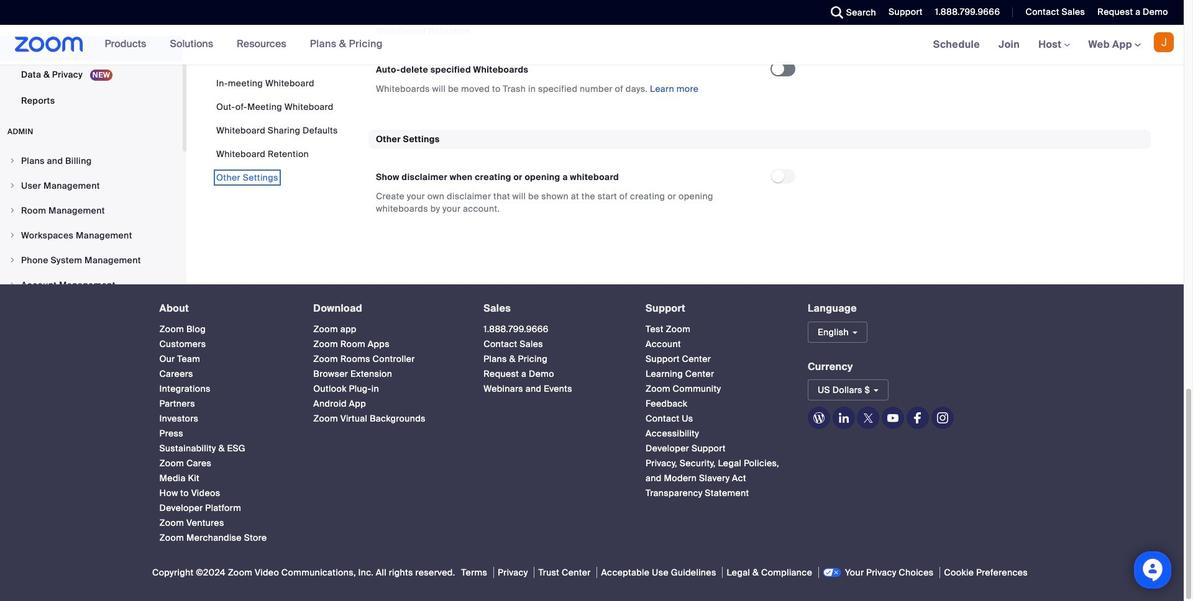Task type: describe. For each thing, give the bounding box(es) containing it.
admin menu menu
[[0, 149, 183, 323]]

3 heading from the left
[[484, 303, 624, 314]]

2 right image from the top
[[9, 182, 16, 190]]

zoom logo image
[[15, 37, 83, 52]]

meetings navigation
[[924, 25, 1184, 65]]

product information navigation
[[95, 25, 392, 65]]

1 heading from the left
[[159, 303, 291, 314]]

2 heading from the left
[[314, 303, 461, 314]]

2 right image from the top
[[9, 257, 16, 264]]

whiteboard retention element
[[369, 22, 1151, 110]]

2 menu item from the top
[[0, 174, 183, 198]]

1 menu item from the top
[[0, 149, 183, 173]]

5 menu item from the top
[[0, 249, 183, 272]]



Task type: vqa. For each thing, say whether or not it's contained in the screenshot.
heading
yes



Task type: locate. For each thing, give the bounding box(es) containing it.
right image
[[9, 207, 16, 214], [9, 257, 16, 264]]

0 vertical spatial right image
[[9, 207, 16, 214]]

banner
[[0, 25, 1184, 65]]

right image
[[9, 157, 16, 165], [9, 182, 16, 190], [9, 232, 16, 239], [9, 282, 16, 289]]

1 vertical spatial right image
[[9, 257, 16, 264]]

3 right image from the top
[[9, 232, 16, 239]]

3 menu item from the top
[[0, 199, 183, 223]]

4 right image from the top
[[9, 282, 16, 289]]

6 menu item from the top
[[0, 273, 183, 297]]

4 heading from the left
[[646, 303, 786, 314]]

other settings element
[[369, 130, 1151, 230]]

menu bar
[[216, 77, 338, 184]]

personal menu menu
[[0, 0, 183, 114]]

menu item
[[0, 149, 183, 173], [0, 174, 183, 198], [0, 199, 183, 223], [0, 224, 183, 247], [0, 249, 183, 272], [0, 273, 183, 297]]

1 right image from the top
[[9, 157, 16, 165]]

profile picture image
[[1154, 32, 1174, 52]]

1 right image from the top
[[9, 207, 16, 214]]

4 menu item from the top
[[0, 224, 183, 247]]

heading
[[159, 303, 291, 314], [314, 303, 461, 314], [484, 303, 624, 314], [646, 303, 786, 314]]



